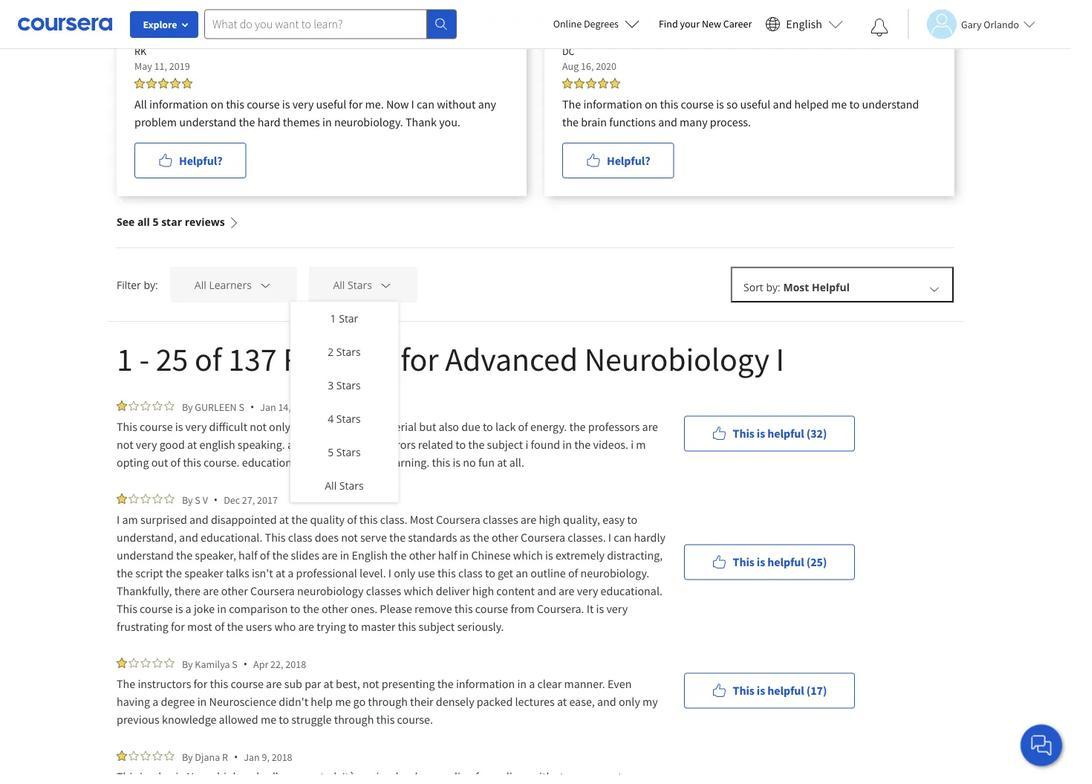 Task type: describe. For each thing, give the bounding box(es) containing it.
and right the 5 stars on the bottom left of the page
[[365, 455, 384, 470]]

22,
[[271, 658, 284, 671]]

is up good
[[175, 419, 183, 434]]

2 vertical spatial me
[[261, 712, 277, 727]]

by s v • dec 27, 2017
[[182, 493, 278, 507]]

are up the coursera.
[[559, 584, 575, 598]]

so
[[727, 97, 738, 112]]

all inside all information on this course is very useful for me. now i can without any problem understand the hard themes in neurobiology. thank you.
[[135, 97, 147, 112]]

dec
[[224, 493, 240, 507]]

gurleen
[[195, 400, 237, 414]]

a left joke
[[186, 601, 192, 616]]

1 - 25 of 137 reviews for advanced neurobiology i
[[117, 338, 785, 380]]

dc
[[563, 45, 575, 58]]

2 stars menu item
[[290, 335, 399, 369]]

is left no
[[453, 455, 461, 470]]

in up the lectures
[[518, 676, 527, 691]]

is inside this is helpful (32) button
[[757, 426, 766, 441]]

at right "par"
[[324, 676, 334, 691]]

filled star image down 2020
[[598, 78, 609, 88]]

the for the instructors for this course are sub par at best, not presenting the information in a clear manner. even having a degree in neuroscience didn't help me go through their densely packed lectures at ease, and only my previous knowledge allowed me to struggle through this course.
[[117, 676, 135, 691]]

• for course
[[244, 657, 248, 671]]

instructors
[[138, 676, 191, 691]]

course. inside the instructors for this course are sub par at best, not presenting the information in a clear manner. even having a degree in neuroscience didn't help me go through their densely packed lectures at ease, and only my previous knowledge allowed me to struggle through this course.
[[397, 712, 433, 727]]

this is helpful (32) button
[[685, 416, 856, 452]]

this for this course is very difficult not only due to the study material but also due to lack of energy. the professors are not very good at english speaking. and there are many errors related to the subject i found in the videos. i m opting out of this course. education should be fun and learning. this is no fun at all.
[[117, 419, 137, 434]]

2 stars
[[328, 345, 361, 359]]

am
[[122, 512, 138, 527]]

even
[[608, 676, 632, 691]]

2 due from the left
[[462, 419, 481, 434]]

all
[[137, 215, 150, 229]]

helpful? for problem
[[179, 153, 223, 168]]

stars for the 4 stars menu item
[[337, 412, 361, 426]]

of right 25
[[195, 338, 222, 380]]

easy
[[603, 512, 625, 527]]

remove
[[415, 601, 452, 616]]

help
[[311, 694, 333, 709]]

stars for '2 stars' menu item
[[337, 345, 361, 359]]

also
[[439, 419, 459, 434]]

gary
[[962, 17, 982, 31]]

professors
[[589, 419, 640, 434]]

on for understand
[[211, 97, 224, 112]]

stars inside dropdown button
[[348, 278, 372, 292]]

online degrees
[[554, 17, 619, 30]]

study
[[346, 419, 373, 434]]

users
[[246, 619, 272, 634]]

all.
[[510, 455, 525, 470]]

all inside all stars dropdown button
[[333, 278, 345, 292]]

in right joke
[[217, 601, 227, 616]]

many inside the this course is very difficult not only due to the study material but also due to lack of energy. the professors are not very good at english speaking. and there are many errors related to the subject i found in the videos. i m opting out of this course. education should be fun and learning. this is no fun at all.
[[356, 437, 384, 452]]

english inside i am surprised and disappointed at the quality of this class. most coursera classes are high quality, easy to understand, and educational. this class does not serve the standards as the other coursera classes. i can hardly understand the speaker, half of the slides are in english the other half in chinese which is extremely distracting, the script the speaker talks isn't at a professional level. i only use this class to get an outline of neurobiology. thankfully, there are other coursera neurobiology classes which deliver high content and are very educational. this course is a joke in comparison to the other ones. please remove this course from coursera. it is very frustrating for most of the users who are trying to master this subject seriously.
[[352, 548, 388, 563]]

What do you want to learn? text field
[[204, 9, 427, 39]]

not inside i am surprised and disappointed at the quality of this class. most coursera classes are high quality, easy to understand, and educational. this class does not serve the standards as the other coursera classes. i can hardly understand the speaker, half of the slides are in english the other half in chinese which is extremely distracting, the script the speaker talks isn't at a professional level. i only use this class to get an outline of neurobiology. thankfully, there are other coursera neurobiology classes which deliver high content and are very educational. this course is a joke in comparison to the other ones. please remove this course from coursera. it is very frustrating for most of the users who are trying to master this subject seriously.
[[341, 530, 358, 545]]

joke
[[194, 601, 215, 616]]

for up but
[[401, 338, 439, 380]]

are up joke
[[203, 584, 219, 598]]

filled star image down aug
[[563, 78, 573, 88]]

but
[[420, 419, 437, 434]]

1 horizontal spatial me
[[335, 694, 351, 709]]

advanced
[[445, 338, 578, 380]]

1 horizontal spatial classes
[[483, 512, 519, 527]]

very right it
[[607, 601, 628, 616]]

packed
[[477, 694, 513, 709]]

understand inside i am surprised and disappointed at the quality of this class. most coursera classes are high quality, easy to understand, and educational. this class does not serve the standards as the other coursera classes. i can hardly understand the speaker, half of the slides are in english the other half in chinese which is extremely distracting, the script the speaker talks isn't at a professional level. i only use this class to get an outline of neurobiology. thankfully, there are other coursera neurobiology classes which deliver high content and are very educational. this course is a joke in comparison to the other ones. please remove this course from coursera. it is very frustrating for most of the users who are trying to master this subject seriously.
[[117, 548, 174, 563]]

there inside i am surprised and disappointed at the quality of this class. most coursera classes are high quality, easy to understand, and educational. this class does not serve the standards as the other coursera classes. i can hardly understand the speaker, half of the slides are in english the other half in chinese which is extremely distracting, the script the speaker talks isn't at a professional level. i only use this class to get an outline of neurobiology. thankfully, there are other coursera neurobiology classes which deliver high content and are very educational. this course is a joke in comparison to the other ones. please remove this course from coursera. it is very frustrating for most of the users who are trying to master this subject seriously.
[[174, 584, 201, 598]]

rk
[[135, 45, 147, 58]]

clear
[[538, 676, 562, 691]]

is up outline
[[546, 548, 554, 563]]

most
[[187, 619, 212, 634]]

of right "quality"
[[347, 512, 357, 527]]

to inside the information on this course is so useful and helped me to understand the brain functions and many process.
[[850, 97, 860, 112]]

information for problem
[[149, 97, 208, 112]]

1 i from the left
[[526, 437, 529, 452]]

is inside this is helpful (25) button
[[757, 555, 766, 570]]

1 horizontal spatial coursera
[[436, 512, 481, 527]]

neuroscience
[[209, 694, 277, 709]]

1 vertical spatial coursera
[[521, 530, 566, 545]]

deliver
[[436, 584, 470, 598]]

are up be
[[338, 437, 354, 452]]

presenting
[[382, 676, 435, 691]]

filled star image up having
[[117, 658, 127, 668]]

learning.
[[386, 455, 430, 470]]

to right the easy
[[628, 512, 638, 527]]

1 for 1 star
[[330, 311, 336, 326]]

themes
[[283, 114, 320, 129]]

without
[[437, 97, 476, 112]]

go
[[354, 694, 366, 709]]

good
[[160, 437, 185, 452]]

this for this is helpful (17)
[[733, 684, 755, 698]]

neurobiology. inside all information on this course is very useful for me. now i can without any problem understand the hard themes in neurobiology. thank you.
[[334, 114, 404, 129]]

related
[[418, 437, 454, 452]]

to inside the instructors for this course are sub par at best, not presenting the information in a clear manner. even having a degree in neuroscience didn't help me go through their densely packed lectures at ease, and only my previous knowledge allowed me to struggle through this course.
[[279, 712, 289, 727]]

filled star image down 11,
[[158, 78, 169, 88]]

errors
[[386, 437, 416, 452]]

ones.
[[351, 601, 378, 616]]

in up professional
[[340, 548, 350, 563]]

in inside the this course is very difficult not only due to the study material but also due to lack of energy. the professors are not very good at english speaking. and there are many errors related to the subject i found in the videos. i m opting out of this course. education should be fun and learning. this is no fun at all.
[[563, 437, 572, 452]]

and down v on the left bottom
[[190, 512, 209, 527]]

apr
[[254, 658, 269, 671]]

in inside all information on this course is very useful for me. now i can without any problem understand the hard themes in neurobiology. thank you.
[[323, 114, 332, 129]]

content
[[497, 584, 535, 598]]

11,
[[154, 59, 167, 73]]

neurobiology. inside i am surprised and disappointed at the quality of this class. most coursera classes are high quality, easy to understand, and educational. this class does not serve the standards as the other coursera classes. i can hardly understand the speaker, half of the slides are in english the other half in chinese which is extremely distracting, the script the speaker talks isn't at a professional level. i only use this class to get an outline of neurobiology. thankfully, there are other coursera neurobiology classes which deliver high content and are very educational. this course is a joke in comparison to the other ones. please remove this course from coursera. it is very frustrating for most of the users who are trying to master this subject seriously.
[[581, 566, 650, 581]]

gary orlando button
[[908, 9, 1036, 39]]

to up who
[[290, 601, 301, 616]]

• right r
[[234, 750, 238, 764]]

0 vertical spatial through
[[368, 694, 408, 709]]

1 for 1 - 25 of 137 reviews for advanced neurobiology i
[[117, 338, 133, 380]]

of right out
[[171, 455, 181, 470]]

and down surprised at the left bottom of the page
[[179, 530, 198, 545]]

jan for by gurleen s • jan 14, 2019
[[260, 400, 276, 414]]

2 half from the left
[[438, 548, 457, 563]]

r
[[222, 750, 228, 764]]

please
[[380, 601, 413, 616]]

isn't
[[252, 566, 273, 581]]

stars for 5 stars menu item
[[337, 445, 361, 459]]

i am surprised and disappointed at the quality of this class. most coursera classes are high quality, easy to understand, and educational. this class does not serve the standards as the other coursera classes. i can hardly understand the speaker, half of the slides are in english the other half in chinese which is extremely distracting, the script the speaker talks isn't at a professional level. i only use this class to get an outline of neurobiology. thankfully, there are other coursera neurobiology classes which deliver high content and are very educational. this course is a joke in comparison to the other ones. please remove this course from coursera. it is very frustrating for most of the users who are trying to master this subject seriously.
[[117, 512, 668, 634]]

and right functions on the top right
[[659, 114, 678, 129]]

to down ones.
[[349, 619, 359, 634]]

and inside the instructors for this course are sub par at best, not presenting the information in a clear manner. even having a degree in neuroscience didn't help me go through their densely packed lectures at ease, and only my previous knowledge allowed me to struggle through this course.
[[598, 694, 617, 709]]

subject inside the this course is very difficult not only due to the study material but also due to lack of energy. the professors are not very good at english speaking. and there are many errors related to the subject i found in the videos. i m opting out of this course. education should be fun and learning. this is no fun at all.
[[487, 437, 524, 452]]

25
[[156, 338, 188, 380]]

0 horizontal spatial classes
[[366, 584, 402, 598]]

to left 4
[[314, 419, 325, 434]]

1 vertical spatial class
[[459, 566, 483, 581]]

is right it
[[597, 601, 605, 616]]

this is helpful (25)
[[733, 555, 828, 570]]

very up 'english'
[[186, 419, 207, 434]]

reviews
[[283, 338, 394, 380]]

no
[[463, 455, 476, 470]]

helpful for (17)
[[768, 684, 805, 698]]

other down talks
[[221, 584, 248, 598]]

course inside the this course is very difficult not only due to the study material but also due to lack of energy. the professors are not very good at english speaking. and there are many errors related to the subject i found in the videos. i m opting out of this course. education should be fun and learning. this is no fun at all.
[[140, 419, 173, 434]]

not up speaking.
[[250, 419, 267, 434]]

very up it
[[577, 584, 599, 598]]

1 vertical spatial through
[[334, 712, 374, 727]]

helped
[[795, 97, 830, 112]]

2019 inside by gurleen s • jan 14, 2019
[[293, 400, 314, 414]]

• for difficult
[[250, 400, 254, 414]]

level.
[[360, 566, 386, 581]]

this for this is helpful (25)
[[733, 555, 755, 570]]

(17)
[[807, 684, 828, 698]]

only inside the this course is very difficult not only due to the study material but also due to lack of energy. the professors are not very good at english speaking. and there are many errors related to the subject i found in the videos. i m opting out of this course. education should be fun and learning. this is no fun at all.
[[269, 419, 291, 434]]

3 stars
[[328, 378, 361, 393]]

allowed
[[219, 712, 258, 727]]

16,
[[581, 59, 594, 73]]

s for course
[[232, 658, 238, 671]]

this is helpful (17) button
[[685, 673, 856, 709]]

all stars inside menu item
[[325, 479, 364, 493]]

by for is
[[182, 400, 193, 414]]

who
[[275, 619, 296, 634]]

-
[[139, 338, 149, 380]]

be
[[331, 455, 343, 470]]

of down extremely
[[569, 566, 579, 581]]

now
[[387, 97, 409, 112]]

helpful? for functions
[[607, 153, 651, 168]]

distracting,
[[608, 548, 663, 563]]

for inside all information on this course is very useful for me. now i can without any problem understand the hard themes in neurobiology. thank you.
[[349, 97, 363, 112]]

by kamilya s • apr 22, 2018
[[182, 657, 306, 671]]

comparison
[[229, 601, 288, 616]]

from
[[511, 601, 535, 616]]

helpful? button for functions
[[563, 143, 675, 178]]

are left quality,
[[521, 512, 537, 527]]

in down 'as'
[[460, 548, 469, 563]]

4
[[328, 412, 334, 426]]

helpful? button for problem
[[135, 143, 246, 178]]

1 due from the left
[[293, 419, 312, 434]]

course down thankfully,
[[140, 601, 173, 616]]

at left all.
[[497, 455, 507, 470]]

to left lack
[[483, 419, 493, 434]]

course inside all information on this course is very useful for me. now i can without any problem understand the hard themes in neurobiology. thank you.
[[247, 97, 280, 112]]

out
[[151, 455, 168, 470]]

course up "seriously."
[[476, 601, 509, 616]]

this up frustrating
[[117, 601, 137, 616]]

to left get at the bottom left of the page
[[485, 566, 496, 581]]

of up isn't
[[260, 548, 270, 563]]

2 fun from the left
[[479, 455, 495, 470]]

information inside the instructors for this course are sub par at best, not presenting the information in a clear manner. even having a degree in neuroscience didn't help me go through their densely packed lectures at ease, and only my previous knowledge allowed me to struggle through this course.
[[456, 676, 515, 691]]

aug
[[563, 59, 579, 73]]

star
[[161, 215, 182, 229]]

2019 inside rk may 11, 2019
[[169, 59, 190, 73]]

4 stars menu item
[[290, 402, 399, 436]]

english button
[[760, 0, 850, 48]]

menu containing 1 star
[[290, 302, 399, 503]]

chinese
[[472, 548, 511, 563]]

star image left djana
[[164, 751, 175, 761]]

star image for by gurleen s • jan 14, 2019
[[141, 401, 151, 411]]

star image up good
[[164, 401, 175, 411]]

any
[[478, 97, 497, 112]]

slides
[[291, 548, 320, 563]]

jan for by djana r • jan 9, 2018
[[244, 750, 260, 764]]

speaker,
[[195, 548, 236, 563]]

2
[[328, 345, 334, 359]]

1 vertical spatial which
[[404, 584, 434, 598]]

most
[[410, 512, 434, 527]]

a down slides
[[288, 566, 294, 581]]

helpful for (25)
[[768, 555, 805, 570]]

my
[[643, 694, 659, 709]]

process.
[[711, 114, 752, 129]]

the for the information on this course is so useful and helped me to understand the brain functions and many process.
[[563, 97, 581, 112]]

star image for by s v • dec 27, 2017
[[141, 494, 151, 504]]

by for for
[[182, 658, 193, 671]]

stars for "all stars" menu item
[[340, 479, 364, 493]]

coursera image
[[18, 12, 112, 36]]

a down instructors at left bottom
[[153, 694, 159, 709]]



Task type: vqa. For each thing, say whether or not it's contained in the screenshot.


Task type: locate. For each thing, give the bounding box(es) containing it.
0 horizontal spatial can
[[417, 97, 435, 112]]

standards
[[408, 530, 458, 545]]

0 horizontal spatial s
[[195, 493, 201, 507]]

9,
[[262, 750, 270, 764]]

jan inside by gurleen s • jan 14, 2019
[[260, 400, 276, 414]]

1 horizontal spatial i
[[631, 437, 634, 452]]

filled star image
[[146, 78, 157, 88], [158, 78, 169, 88], [563, 78, 573, 88], [587, 78, 597, 88], [598, 78, 609, 88], [117, 494, 127, 504], [117, 658, 127, 668]]

due right also
[[462, 419, 481, 434]]

0 horizontal spatial helpful?
[[179, 153, 223, 168]]

not inside the instructors for this course are sub par at best, not presenting the information in a clear manner. even having a degree in neuroscience didn't help me go through their densely packed lectures at ease, and only my previous knowledge allowed me to struggle through this course.
[[363, 676, 379, 691]]

lectures
[[516, 694, 555, 709]]

star image
[[129, 401, 139, 411], [152, 401, 163, 411], [129, 494, 139, 504], [152, 494, 163, 504], [164, 494, 175, 504], [129, 658, 139, 668], [152, 658, 163, 668], [164, 658, 175, 668], [129, 751, 139, 761], [152, 751, 163, 761]]

understand,
[[117, 530, 177, 545]]

2 horizontal spatial coursera
[[521, 530, 566, 545]]

sub
[[284, 676, 303, 691]]

at right good
[[187, 437, 197, 452]]

can down the easy
[[614, 530, 632, 545]]

me inside the information on this course is so useful and helped me to understand the brain functions and many process.
[[832, 97, 848, 112]]

dc aug 16, 2020
[[563, 45, 617, 73]]

star image for by kamilya s • apr 22, 2018
[[141, 658, 151, 668]]

1 horizontal spatial there
[[309, 437, 335, 452]]

djana
[[195, 750, 220, 764]]

0 vertical spatial english
[[787, 17, 823, 32]]

1 vertical spatial all
[[333, 278, 345, 292]]

in right found
[[563, 437, 572, 452]]

classes up chinese
[[483, 512, 519, 527]]

on for and
[[645, 97, 658, 112]]

star image down "-"
[[141, 401, 151, 411]]

not up the opting
[[117, 437, 133, 452]]

class up 'deliver'
[[459, 566, 483, 581]]

previous
[[117, 712, 160, 727]]

all stars up star
[[333, 278, 372, 292]]

0 horizontal spatial subject
[[419, 619, 455, 634]]

1 vertical spatial jan
[[244, 750, 260, 764]]

there
[[309, 437, 335, 452], [174, 584, 201, 598]]

on inside all information on this course is very useful for me. now i can without any problem understand the hard themes in neurobiology. thank you.
[[211, 97, 224, 112]]

at left ease,
[[558, 694, 567, 709]]

helpful left (25)
[[768, 555, 805, 570]]

1 horizontal spatial class
[[459, 566, 483, 581]]

subject down remove
[[419, 619, 455, 634]]

0 horizontal spatial on
[[211, 97, 224, 112]]

through
[[368, 694, 408, 709], [334, 712, 374, 727]]

0 vertical spatial high
[[539, 512, 561, 527]]

all up problem
[[135, 97, 147, 112]]

many down study on the left bottom
[[356, 437, 384, 452]]

0 vertical spatial jan
[[260, 400, 276, 414]]

understand inside all information on this course is very useful for me. now i can without any problem understand the hard themes in neurobiology. thank you.
[[179, 114, 237, 129]]

2 vertical spatial s
[[232, 658, 238, 671]]

2018 inside by kamilya s • apr 22, 2018
[[286, 658, 306, 671]]

by for surprised
[[182, 493, 193, 507]]

2018
[[286, 658, 306, 671], [272, 750, 293, 764]]

half down standards
[[438, 548, 457, 563]]

star
[[339, 311, 359, 326]]

can inside i am surprised and disappointed at the quality of this class. most coursera classes are high quality, easy to understand, and educational. this class does not serve the standards as the other coursera classes. i can hardly understand the speaker, half of the slides are in english the other half in chinese which is extremely distracting, the script the speaker talks isn't at a professional level. i only use this class to get an outline of neurobiology. thankfully, there are other coursera neurobiology classes which deliver high content and are very educational. this course is a joke in comparison to the other ones. please remove this course from coursera. it is very frustrating for most of the users who are trying to master this subject seriously.
[[614, 530, 632, 545]]

0 horizontal spatial 1
[[117, 338, 133, 380]]

0 horizontal spatial due
[[293, 419, 312, 434]]

on
[[211, 97, 224, 112], [645, 97, 658, 112]]

information for functions
[[584, 97, 643, 112]]

to up no
[[456, 437, 466, 452]]

1 inside menu item
[[330, 311, 336, 326]]

• for disappointed
[[214, 493, 218, 507]]

1 horizontal spatial s
[[232, 658, 238, 671]]

of right most
[[215, 619, 225, 634]]

the up having
[[117, 676, 135, 691]]

educational. down distracting,
[[601, 584, 663, 598]]

helpful?
[[179, 153, 223, 168], [607, 153, 651, 168]]

1 vertical spatial educational.
[[601, 584, 663, 598]]

only inside the instructors for this course are sub par at best, not presenting the information in a clear manner. even having a degree in neuroscience didn't help me go through their densely packed lectures at ease, and only my previous knowledge allowed me to struggle through this course.
[[619, 694, 641, 709]]

course up hard
[[247, 97, 280, 112]]

is inside all information on this course is very useful for me. now i can without any problem understand the hard themes in neurobiology. thank you.
[[282, 97, 290, 112]]

by inside by s v • dec 27, 2017
[[182, 493, 193, 507]]

1 vertical spatial neurobiology.
[[581, 566, 650, 581]]

1 star menu item
[[290, 302, 399, 335]]

1 horizontal spatial jan
[[260, 400, 276, 414]]

s inside by s v • dec 27, 2017
[[195, 493, 201, 507]]

found
[[531, 437, 561, 452]]

i left m
[[631, 437, 634, 452]]

a
[[288, 566, 294, 581], [186, 601, 192, 616], [530, 676, 535, 691], [153, 694, 159, 709]]

by djana r • jan 9, 2018
[[182, 750, 293, 764]]

0 vertical spatial all
[[135, 97, 147, 112]]

3 stars menu item
[[290, 369, 399, 402]]

1 chevron down image from the left
[[259, 278, 272, 292]]

s inside by kamilya s • apr 22, 2018
[[232, 658, 238, 671]]

the inside all information on this course is very useful for me. now i can without any problem understand the hard themes in neurobiology. thank you.
[[239, 114, 255, 129]]

1 vertical spatial high
[[473, 584, 494, 598]]

stars right 4
[[337, 412, 361, 426]]

2 horizontal spatial s
[[239, 400, 245, 414]]

1 on from the left
[[211, 97, 224, 112]]

at right disappointed
[[279, 512, 289, 527]]

at right isn't
[[276, 566, 286, 581]]

0 horizontal spatial me
[[261, 712, 277, 727]]

many left the process.
[[680, 114, 708, 129]]

1 horizontal spatial helpful?
[[607, 153, 651, 168]]

• left the apr
[[244, 657, 248, 671]]

all up 1 star at the top of page
[[333, 278, 345, 292]]

1 horizontal spatial useful
[[741, 97, 771, 112]]

stars down study on the left bottom
[[337, 445, 361, 459]]

2 horizontal spatial me
[[832, 97, 848, 112]]

english inside button
[[787, 17, 823, 32]]

1 horizontal spatial 5
[[328, 445, 334, 459]]

is left (17)
[[757, 684, 766, 698]]

0 horizontal spatial only
[[269, 419, 291, 434]]

it
[[587, 601, 594, 616]]

show notifications image
[[871, 19, 889, 36]]

i left found
[[526, 437, 529, 452]]

0 horizontal spatial class
[[288, 530, 313, 545]]

1 horizontal spatial only
[[394, 566, 416, 581]]

see all 5 star reviews
[[117, 215, 225, 229]]

0 vertical spatial classes
[[483, 512, 519, 527]]

1 vertical spatial only
[[394, 566, 416, 581]]

menu
[[290, 302, 399, 503]]

useful inside all information on this course is very useful for me. now i can without any problem understand the hard themes in neurobiology. thank you.
[[316, 97, 347, 112]]

subject inside i am surprised and disappointed at the quality of this class. most coursera classes are high quality, easy to understand, and educational. this class does not serve the standards as the other coursera classes. i can hardly understand the speaker, half of the slides are in english the other half in chinese which is extremely distracting, the script the speaker talks isn't at a professional level. i only use this class to get an outline of neurobiology. thankfully, there are other coursera neurobiology classes which deliver high content and are very educational. this course is a joke in comparison to the other ones. please remove this course from coursera. it is very frustrating for most of the users who are trying to master this subject seriously.
[[419, 619, 455, 634]]

0 vertical spatial helpful
[[768, 426, 805, 441]]

by left djana
[[182, 750, 193, 764]]

is left (25)
[[757, 555, 766, 570]]

0 vertical spatial 2019
[[169, 59, 190, 73]]

1 half from the left
[[239, 548, 258, 563]]

filled star image down 16,
[[587, 78, 597, 88]]

and up should on the bottom left of page
[[288, 437, 307, 452]]

1 horizontal spatial 1
[[330, 311, 336, 326]]

0 horizontal spatial coursera
[[251, 584, 295, 598]]

chevron down image
[[259, 278, 272, 292], [379, 278, 393, 292]]

not right does
[[341, 530, 358, 545]]

2 helpful? from the left
[[607, 153, 651, 168]]

online
[[554, 17, 582, 30]]

0 horizontal spatial 2019
[[169, 59, 190, 73]]

1 vertical spatial course.
[[397, 712, 433, 727]]

by inside by gurleen s • jan 14, 2019
[[182, 400, 193, 414]]

1 vertical spatial 2019
[[293, 400, 314, 414]]

course inside the instructors for this course are sub par at best, not presenting the information in a clear manner. even having a degree in neuroscience didn't help me go through their densely packed lectures at ease, and only my previous knowledge allowed me to struggle through this course.
[[231, 676, 264, 691]]

0 horizontal spatial english
[[352, 548, 388, 563]]

2 on from the left
[[645, 97, 658, 112]]

2 horizontal spatial understand
[[863, 97, 920, 112]]

0 vertical spatial coursera
[[436, 512, 481, 527]]

0 horizontal spatial educational.
[[201, 530, 263, 545]]

course inside the information on this course is so useful and helped me to understand the brain functions and many process.
[[681, 97, 714, 112]]

in up knowledge
[[197, 694, 207, 709]]

1 left star
[[330, 311, 336, 326]]

are inside the instructors for this course are sub par at best, not presenting the information in a clear manner. even having a degree in neuroscience didn't help me go through their densely packed lectures at ease, and only my previous knowledge allowed me to struggle through this course.
[[266, 676, 282, 691]]

course up neuroscience
[[231, 676, 264, 691]]

1 useful from the left
[[316, 97, 347, 112]]

0 vertical spatial can
[[417, 97, 435, 112]]

star image
[[141, 401, 151, 411], [164, 401, 175, 411], [141, 494, 151, 504], [141, 658, 151, 668], [141, 751, 151, 761], [164, 751, 175, 761]]

1 helpful? from the left
[[179, 153, 223, 168]]

is left so
[[717, 97, 725, 112]]

are right who
[[299, 619, 314, 634]]

5 stars menu item
[[290, 436, 399, 469]]

english
[[787, 17, 823, 32], [352, 548, 388, 563]]

2019 right 14,
[[293, 400, 314, 414]]

1 vertical spatial there
[[174, 584, 201, 598]]

1 vertical spatial me
[[335, 694, 351, 709]]

and down even
[[598, 694, 617, 709]]

online degrees button
[[542, 7, 652, 40]]

information inside all information on this course is very useful for me. now i can without any problem understand the hard themes in neurobiology. thank you.
[[149, 97, 208, 112]]

chevron down image
[[929, 282, 942, 295]]

2 horizontal spatial only
[[619, 694, 641, 709]]

1 vertical spatial 1
[[117, 338, 133, 380]]

of right lack
[[519, 419, 528, 434]]

by left the kamilya
[[182, 658, 193, 671]]

for inside i am surprised and disappointed at the quality of this class. most coursera classes are high quality, easy to understand, and educational. this class does not serve the standards as the other coursera classes. i can hardly understand the speaker, half of the slides are in english the other half in chinese which is extremely distracting, the script the speaker talks isn't at a professional level. i only use this class to get an outline of neurobiology. thankfully, there are other coursera neurobiology classes which deliver high content and are very educational. this course is a joke in comparison to the other ones. please remove this course from coursera. it is very frustrating for most of the users who are trying to master this subject seriously.
[[171, 619, 185, 634]]

for left 'me.'
[[349, 97, 363, 112]]

explore
[[143, 18, 177, 31]]

star image down previous
[[141, 751, 151, 761]]

3 by from the top
[[182, 658, 193, 671]]

by
[[182, 400, 193, 414], [182, 493, 193, 507], [182, 658, 193, 671], [182, 750, 193, 764]]

hardly
[[634, 530, 666, 545]]

this left (25)
[[733, 555, 755, 570]]

subject
[[487, 437, 524, 452], [419, 619, 455, 634]]

find
[[659, 17, 679, 30]]

0 vertical spatial 1
[[330, 311, 336, 326]]

by gurleen s • jan 14, 2019
[[182, 400, 314, 414]]

2 by from the top
[[182, 493, 193, 507]]

can inside all information on this course is very useful for me. now i can without any problem understand the hard themes in neurobiology. thank you.
[[417, 97, 435, 112]]

0 horizontal spatial chevron down image
[[259, 278, 272, 292]]

struggle
[[292, 712, 332, 727]]

helpful left '(32)' at the bottom right of the page
[[768, 426, 805, 441]]

the inside the instructors for this course are sub par at best, not presenting the information in a clear manner. even having a degree in neuroscience didn't help me go through their densely packed lectures at ease, and only my previous knowledge allowed me to struggle through this course.
[[438, 676, 454, 691]]

filled star image up am on the left of page
[[117, 494, 127, 504]]

helpful
[[768, 426, 805, 441], [768, 555, 805, 570], [768, 684, 805, 698]]

1 by from the top
[[182, 400, 193, 414]]

1 vertical spatial subject
[[419, 619, 455, 634]]

information up problem
[[149, 97, 208, 112]]

this inside the this course is very difficult not only due to the study material but also due to lack of energy. the professors are not very good at english speaking. and there are many errors related to the subject i found in the videos. i m opting out of this course. education should be fun and learning. this is no fun at all.
[[117, 419, 137, 434]]

ease,
[[570, 694, 595, 709]]

s for difficult
[[239, 400, 245, 414]]

2 helpful? button from the left
[[563, 143, 675, 178]]

surprised
[[140, 512, 187, 527]]

this down disappointed
[[265, 530, 286, 545]]

information up 'packed'
[[456, 676, 515, 691]]

1 horizontal spatial half
[[438, 548, 457, 563]]

this is helpful (32)
[[733, 426, 828, 441]]

all stars menu item
[[290, 469, 399, 503]]

0 vertical spatial course.
[[204, 455, 240, 470]]

jan left 14,
[[260, 400, 276, 414]]

1 helpful? button from the left
[[135, 143, 246, 178]]

0 horizontal spatial i
[[526, 437, 529, 452]]

the inside the information on this course is so useful and helped me to understand the brain functions and many process.
[[563, 97, 581, 112]]

information inside the information on this course is so useful and helped me to understand the brain functions and many process.
[[584, 97, 643, 112]]

0 horizontal spatial high
[[473, 584, 494, 598]]

the instructors for this course are sub par at best, not presenting the information in a clear manner. even having a degree in neuroscience didn't help me go through their densely packed lectures at ease, and only my previous knowledge allowed me to struggle through this course.
[[117, 676, 661, 727]]

None search field
[[204, 9, 457, 39]]

see
[[117, 215, 135, 229]]

5 inside 5 stars menu item
[[328, 445, 334, 459]]

0 vertical spatial which
[[514, 548, 543, 563]]

me right 'helped'
[[832, 97, 848, 112]]

your
[[681, 17, 700, 30]]

best,
[[336, 676, 360, 691]]

helpful for (32)
[[768, 426, 805, 441]]

filled star image down may
[[146, 78, 157, 88]]

information up brain
[[584, 97, 643, 112]]

1 horizontal spatial course.
[[397, 712, 433, 727]]

0 vertical spatial the
[[563, 97, 581, 112]]

the down aug
[[563, 97, 581, 112]]

star image up surprised at the left bottom of the page
[[141, 494, 151, 504]]

1 fun from the left
[[346, 455, 362, 470]]

by inside by djana r • jan 9, 2018
[[182, 750, 193, 764]]

stars inside menu item
[[340, 479, 364, 493]]

0 horizontal spatial fun
[[346, 455, 362, 470]]

2 useful from the left
[[741, 97, 771, 112]]

other up trying
[[322, 601, 349, 616]]

half
[[239, 548, 258, 563], [438, 548, 457, 563]]

only
[[269, 419, 291, 434], [394, 566, 416, 581], [619, 694, 641, 709]]

1 horizontal spatial on
[[645, 97, 658, 112]]

the information on this course is so useful and helped me to understand the brain functions and many process.
[[563, 97, 920, 129]]

a left clear
[[530, 676, 535, 691]]

is
[[282, 97, 290, 112], [717, 97, 725, 112], [175, 419, 183, 434], [757, 426, 766, 441], [453, 455, 461, 470], [546, 548, 554, 563], [757, 555, 766, 570], [175, 601, 183, 616], [597, 601, 605, 616], [757, 684, 766, 698]]

class.
[[380, 512, 408, 527]]

2018 for by kamilya s • apr 22, 2018
[[286, 658, 306, 671]]

this left '(32)' at the bottom right of the page
[[733, 426, 755, 441]]

densely
[[436, 694, 475, 709]]

0 horizontal spatial useful
[[316, 97, 347, 112]]

many inside the information on this course is so useful and helped me to understand the brain functions and many process.
[[680, 114, 708, 129]]

0 horizontal spatial there
[[174, 584, 201, 598]]

and down outline
[[538, 584, 557, 598]]

understand inside the information on this course is so useful and helped me to understand the brain functions and many process.
[[863, 97, 920, 112]]

1 vertical spatial helpful
[[768, 555, 805, 570]]

disappointed
[[211, 512, 277, 527]]

talks
[[226, 566, 250, 581]]

1 horizontal spatial many
[[680, 114, 708, 129]]

course. inside the this course is very difficult not only due to the study material but also due to lack of energy. the professors are not very good at english speaking. and there are many errors related to the subject i found in the videos. i m opting out of this course. education should be fun and learning. this is no fun at all.
[[204, 455, 240, 470]]

can up thank
[[417, 97, 435, 112]]

not
[[250, 419, 267, 434], [117, 437, 133, 452], [341, 530, 358, 545], [363, 676, 379, 691]]

course. down "their"
[[397, 712, 433, 727]]

useful for for
[[316, 97, 347, 112]]

class
[[288, 530, 313, 545], [459, 566, 483, 581]]

i
[[412, 97, 415, 112], [777, 338, 785, 380], [117, 512, 120, 527], [609, 530, 612, 545], [389, 566, 392, 581]]

0 horizontal spatial the
[[117, 676, 135, 691]]

2 helpful from the top
[[768, 555, 805, 570]]

classes down the "level."
[[366, 584, 402, 598]]

is inside this is helpful (17) button
[[757, 684, 766, 698]]

(32)
[[807, 426, 828, 441]]

coursera.
[[537, 601, 585, 616]]

new
[[702, 17, 722, 30]]

4 by from the top
[[182, 750, 193, 764]]

quality
[[310, 512, 345, 527]]

rk may 11, 2019
[[135, 45, 190, 73]]

this
[[117, 419, 137, 434], [733, 426, 755, 441], [265, 530, 286, 545], [733, 555, 755, 570], [117, 601, 137, 616], [733, 684, 755, 698]]

i inside all information on this course is very useful for me. now i can without any problem understand the hard themes in neurobiology. thank you.
[[412, 97, 415, 112]]

0 vertical spatial 5
[[153, 215, 159, 229]]

you.
[[439, 114, 461, 129]]

0 horizontal spatial information
[[149, 97, 208, 112]]

frustrating
[[117, 619, 169, 634]]

is up themes
[[282, 97, 290, 112]]

this for this is helpful (32)
[[733, 426, 755, 441]]

jan inside by djana r • jan 9, 2018
[[244, 750, 260, 764]]

filter by:
[[117, 278, 158, 292]]

very inside all information on this course is very useful for me. now i can without any problem understand the hard themes in neurobiology. thank you.
[[293, 97, 314, 112]]

only left the use
[[394, 566, 416, 581]]

1 horizontal spatial information
[[456, 676, 515, 691]]

are down does
[[322, 548, 338, 563]]

half up talks
[[239, 548, 258, 563]]

0 horizontal spatial understand
[[117, 548, 174, 563]]

coursera
[[436, 512, 481, 527], [521, 530, 566, 545], [251, 584, 295, 598]]

this inside the information on this course is so useful and helped me to understand the brain functions and many process.
[[661, 97, 679, 112]]

5 stars
[[328, 445, 361, 459]]

helpful? up reviews
[[179, 153, 223, 168]]

other up chinese
[[492, 530, 519, 545]]

helpful left (17)
[[768, 684, 805, 698]]

i
[[526, 437, 529, 452], [631, 437, 634, 452]]

find your new career link
[[652, 15, 760, 33]]

course up good
[[140, 419, 173, 434]]

1 horizontal spatial english
[[787, 17, 823, 32]]

explore button
[[130, 11, 198, 38]]

lack
[[496, 419, 516, 434]]

brain
[[582, 114, 607, 129]]

only inside i am surprised and disappointed at the quality of this class. most coursera classes are high quality, easy to understand, and educational. this class does not serve the standards as the other coursera classes. i can hardly understand the speaker, half of the slides are in english the other half in chinese which is extremely distracting, the script the speaker talks isn't at a professional level. i only use this class to get an outline of neurobiology. thankfully, there are other coursera neurobiology classes which deliver high content and are very educational. this course is a joke in comparison to the other ones. please remove this course from coursera. it is very frustrating for most of the users who are trying to master this subject seriously.
[[394, 566, 416, 581]]

2018 for by djana r • jan 9, 2018
[[272, 750, 293, 764]]

2 chevron down image from the left
[[379, 278, 393, 292]]

is left joke
[[175, 601, 183, 616]]

neurobiology
[[585, 338, 770, 380]]

manner.
[[565, 676, 606, 691]]

are up m
[[643, 419, 659, 434]]

master
[[361, 619, 396, 634]]

the inside the information on this course is so useful and helped me to understand the brain functions and many process.
[[563, 114, 579, 129]]

coursera up outline
[[521, 530, 566, 545]]

high left quality,
[[539, 512, 561, 527]]

material
[[376, 419, 417, 434]]

by left gurleen
[[182, 400, 193, 414]]

2 i from the left
[[631, 437, 634, 452]]

0 vertical spatial educational.
[[201, 530, 263, 545]]

3 helpful from the top
[[768, 684, 805, 698]]

useful
[[316, 97, 347, 112], [741, 97, 771, 112]]

filled star image
[[135, 78, 145, 88], [170, 78, 181, 88], [182, 78, 193, 88], [575, 78, 585, 88], [610, 78, 621, 88], [117, 401, 127, 411], [117, 751, 127, 761]]

useful for and
[[741, 97, 771, 112]]

0 vertical spatial subject
[[487, 437, 524, 452]]

2017
[[257, 493, 278, 507]]

on inside the information on this course is so useful and helped me to understand the brain functions and many process.
[[645, 97, 658, 112]]

useful inside the information on this course is so useful and helped me to understand the brain functions and many process.
[[741, 97, 771, 112]]

1 horizontal spatial helpful? button
[[563, 143, 675, 178]]

the inside the instructors for this course are sub par at best, not presenting the information in a clear manner. even having a degree in neuroscience didn't help me go through their densely packed lectures at ease, and only my previous knowledge allowed me to struggle through this course.
[[117, 676, 135, 691]]

0 horizontal spatial helpful? button
[[135, 143, 246, 178]]

1 vertical spatial english
[[352, 548, 388, 563]]

for inside the instructors for this course are sub par at best, not presenting the information in a clear manner. even having a degree in neuroscience didn't help me go through their densely packed lectures at ease, and only my previous knowledge allowed me to struggle through this course.
[[194, 676, 208, 691]]

use
[[418, 566, 435, 581]]

0 vertical spatial neurobiology.
[[334, 114, 404, 129]]

1 vertical spatial 2018
[[272, 750, 293, 764]]

neurobiology. down distracting,
[[581, 566, 650, 581]]

all inside "all stars" menu item
[[325, 479, 337, 493]]

speaking.
[[238, 437, 285, 452]]

all stars inside dropdown button
[[333, 278, 372, 292]]

2018 inside by djana r • jan 9, 2018
[[272, 750, 293, 764]]

1 horizontal spatial can
[[614, 530, 632, 545]]

is inside the information on this course is so useful and helped me to understand the brain functions and many process.
[[717, 97, 725, 112]]

0 vertical spatial all stars
[[333, 278, 372, 292]]

through down go
[[334, 712, 374, 727]]

1 horizontal spatial which
[[514, 548, 543, 563]]

star image for by djana r • jan 9, 2018
[[141, 751, 151, 761]]

this is helpful (25) button
[[685, 545, 856, 580]]

1 horizontal spatial educational.
[[601, 584, 663, 598]]

1 horizontal spatial high
[[539, 512, 561, 527]]

educational.
[[201, 530, 263, 545], [601, 584, 663, 598]]

stars inside menu item
[[337, 412, 361, 426]]

by inside by kamilya s • apr 22, 2018
[[182, 658, 193, 671]]

1 horizontal spatial subject
[[487, 437, 524, 452]]

other up the use
[[409, 548, 436, 563]]

and left 'helped'
[[774, 97, 793, 112]]

1 helpful from the top
[[768, 426, 805, 441]]

stars up star
[[348, 278, 372, 292]]

2 vertical spatial coursera
[[251, 584, 295, 598]]

chat with us image
[[1030, 734, 1054, 758]]

find your new career
[[659, 17, 753, 30]]

difficult
[[209, 419, 248, 434]]

1 vertical spatial can
[[614, 530, 632, 545]]

0 vertical spatial there
[[309, 437, 335, 452]]

2 vertical spatial only
[[619, 694, 641, 709]]

there inside the this course is very difficult not only due to the study material but also due to lack of energy. the professors are not very good at english speaking. and there are many errors related to the subject i found in the videos. i m opting out of this course. education should be fun and learning. this is no fun at all.
[[309, 437, 335, 452]]

5 inside see all 5 star reviews button
[[153, 215, 159, 229]]

career
[[724, 17, 753, 30]]

this inside all information on this course is very useful for me. now i can without any problem understand the hard themes in neurobiology. thank you.
[[226, 97, 245, 112]]

course. down 'english'
[[204, 455, 240, 470]]

0 horizontal spatial neurobiology.
[[334, 114, 404, 129]]

1 vertical spatial many
[[356, 437, 384, 452]]

0 vertical spatial many
[[680, 114, 708, 129]]

me
[[832, 97, 848, 112], [335, 694, 351, 709], [261, 712, 277, 727]]

stars for the 3 stars menu item
[[337, 378, 361, 393]]

me right allowed
[[261, 712, 277, 727]]

very up out
[[136, 437, 157, 452]]

chevron down image inside all stars dropdown button
[[379, 278, 393, 292]]

s inside by gurleen s • jan 14, 2019
[[239, 400, 245, 414]]

0 vertical spatial only
[[269, 419, 291, 434]]



